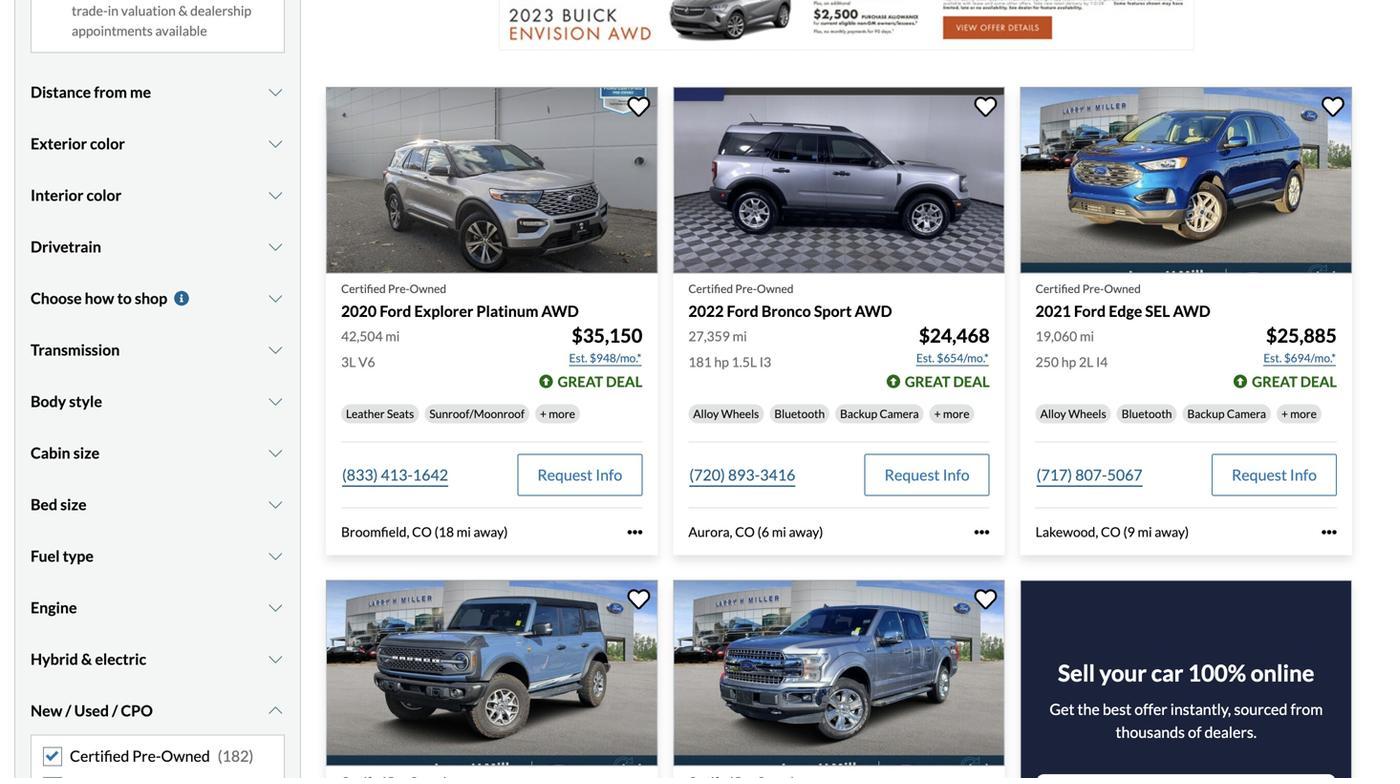 Task type: locate. For each thing, give the bounding box(es) containing it.
chevron down image inside the hybrid & electric dropdown button
[[266, 652, 285, 668]]

alloy wheels down 1.5l at the top of page
[[693, 407, 759, 421]]

(833) 413-1642 button
[[341, 455, 449, 497]]

/
[[65, 702, 71, 721], [112, 702, 118, 721]]

distance from me button
[[31, 69, 285, 116]]

backup camera for $24,468
[[840, 407, 919, 421]]

1 horizontal spatial backup
[[1187, 407, 1225, 421]]

great down est. $654/mo.* button
[[905, 373, 951, 391]]

0 horizontal spatial request
[[537, 466, 593, 485]]

3 great deal from the left
[[1252, 373, 1337, 391]]

certified pre-owned (182)
[[70, 748, 254, 766]]

ford
[[380, 302, 411, 321], [727, 302, 759, 321], [1074, 302, 1106, 321]]

3 more from the left
[[1290, 407, 1317, 421]]

413-
[[381, 466, 413, 485]]

est. inside $35,150 est. $948/mo.*
[[569, 351, 588, 365]]

chevron down image inside the body style dropdown button
[[266, 394, 285, 410]]

+ down est. $654/mo.* button
[[934, 407, 941, 421]]

chevron down image inside "distance from me" dropdown button
[[266, 85, 285, 100]]

3 request info button from the left
[[1212, 455, 1337, 497]]

chevron down image for cabin size
[[266, 446, 285, 461]]

0 horizontal spatial alloy
[[693, 407, 719, 421]]

0 horizontal spatial camera
[[880, 407, 919, 421]]

awd inside certified pre-owned 2022 ford bronco sport awd
[[855, 302, 892, 321]]

3 away) from the left
[[1155, 524, 1189, 541]]

deal down $654/mo.*
[[953, 373, 990, 391]]

deal down $694/mo.*
[[1301, 373, 1337, 391]]

color
[[90, 134, 125, 153], [86, 186, 122, 205]]

more down est. $948/mo.* "button"
[[549, 407, 575, 421]]

from down online
[[1291, 701, 1323, 719]]

alloy down 181
[[693, 407, 719, 421]]

2 ellipsis h image from the left
[[1322, 525, 1337, 540]]

7 chevron down image from the top
[[266, 704, 285, 719]]

ford inside certified pre-owned 2020 ford explorer platinum awd
[[380, 302, 411, 321]]

new
[[31, 702, 62, 721]]

1 great deal from the left
[[558, 373, 643, 391]]

2 away) from the left
[[789, 524, 823, 541]]

2021
[[1036, 302, 1071, 321]]

i4
[[1096, 354, 1108, 371]]

chevron down image inside the engine dropdown button
[[266, 601, 285, 616]]

est. down $25,885
[[1264, 351, 1282, 365]]

owned inside certified pre-owned 2022 ford bronco sport awd
[[757, 282, 794, 296]]

pre- inside certified pre-owned 2021 ford edge sel awd
[[1083, 282, 1104, 296]]

27,359
[[688, 328, 730, 345]]

ford right 2022
[[727, 302, 759, 321]]

alloy wheels down 2l
[[1040, 407, 1106, 421]]

alloy down the '250'
[[1040, 407, 1066, 421]]

1 awd from the left
[[541, 302, 579, 321]]

3 est. from the left
[[1264, 351, 1282, 365]]

2 camera from the left
[[1227, 407, 1266, 421]]

mi up 1.5l at the top of page
[[733, 328, 747, 345]]

3 chevron down image from the top
[[266, 291, 285, 307]]

3 awd from the left
[[1173, 302, 1211, 321]]

shop
[[135, 289, 167, 308]]

wheels down 1.5l at the top of page
[[721, 407, 759, 421]]

1 alloy from the left
[[693, 407, 719, 421]]

1 away) from the left
[[474, 524, 508, 541]]

1 horizontal spatial bluetooth
[[1122, 407, 1172, 421]]

1 vertical spatial from
[[1291, 701, 1323, 719]]

bed size
[[31, 496, 87, 514]]

2 request info button from the left
[[865, 455, 990, 497]]

(717) 807-5067
[[1037, 466, 1143, 485]]

2 horizontal spatial est.
[[1264, 351, 1282, 365]]

1 horizontal spatial away)
[[789, 524, 823, 541]]

request for $24,468
[[885, 466, 940, 485]]

hp left 2l
[[1062, 354, 1076, 371]]

chevron down image
[[266, 85, 285, 100], [266, 188, 285, 203], [266, 291, 285, 307], [266, 394, 285, 410], [266, 498, 285, 513], [266, 549, 285, 565], [266, 704, 285, 719]]

backup camera down est. $654/mo.* button
[[840, 407, 919, 421]]

1 backup camera from the left
[[840, 407, 919, 421]]

2 backup camera from the left
[[1187, 407, 1266, 421]]

3 info from the left
[[1290, 466, 1317, 485]]

owned left (182)
[[161, 748, 210, 766]]

3 + more from the left
[[1282, 407, 1317, 421]]

2 horizontal spatial info
[[1290, 466, 1317, 485]]

engine
[[31, 599, 77, 618]]

2022
[[688, 302, 724, 321]]

camera down est. $694/mo.* button
[[1227, 407, 1266, 421]]

get the best offer instantly, sourced from thousands of dealers.
[[1050, 701, 1323, 742]]

2 awd from the left
[[855, 302, 892, 321]]

2 bluetooth from the left
[[1122, 407, 1172, 421]]

request for $35,150
[[537, 466, 593, 485]]

ellipsis h image
[[975, 525, 990, 540], [1322, 525, 1337, 540]]

1 + from the left
[[540, 407, 547, 421]]

v6
[[358, 354, 375, 371]]

3 great from the left
[[1252, 373, 1298, 391]]

certified inside certified pre-owned 2022 ford bronco sport awd
[[688, 282, 733, 296]]

alloy for $24,468
[[693, 407, 719, 421]]

more for $24,468
[[943, 407, 970, 421]]

choose how to shop button
[[31, 275, 285, 323]]

1 / from the left
[[65, 702, 71, 721]]

request for $25,885
[[1232, 466, 1287, 485]]

great deal for $24,468
[[905, 373, 990, 391]]

2 est. from the left
[[916, 351, 935, 365]]

1 ellipsis h image from the left
[[975, 525, 990, 540]]

info
[[596, 466, 622, 485], [943, 466, 970, 485], [1290, 466, 1317, 485]]

pre- for $24,468
[[735, 282, 757, 296]]

1 horizontal spatial from
[[1291, 701, 1323, 719]]

2 horizontal spatial request
[[1232, 466, 1287, 485]]

+ down est. $694/mo.* button
[[1282, 407, 1288, 421]]

chevron down image for bed size
[[266, 498, 285, 513]]

chevron down image inside transmission dropdown button
[[266, 343, 285, 358]]

dealers.
[[1205, 724, 1257, 742]]

+ right sunroof/moonroof
[[540, 407, 547, 421]]

2 alloy wheels from the left
[[1040, 407, 1106, 421]]

2 horizontal spatial awd
[[1173, 302, 1211, 321]]

2 horizontal spatial ford
[[1074, 302, 1106, 321]]

3 + from the left
[[1282, 407, 1288, 421]]

1 est. from the left
[[569, 351, 588, 365]]

1 vertical spatial size
[[60, 496, 87, 514]]

2 horizontal spatial +
[[1282, 407, 1288, 421]]

1 horizontal spatial deal
[[953, 373, 990, 391]]

chevron down image inside choose how to shop dropdown button
[[266, 291, 285, 307]]

$25,885 est. $694/mo.*
[[1264, 325, 1337, 365]]

awd right platinum
[[541, 302, 579, 321]]

request
[[537, 466, 593, 485], [885, 466, 940, 485], [1232, 466, 1287, 485]]

distance
[[31, 83, 91, 102]]

0 horizontal spatial away)
[[474, 524, 508, 541]]

chevron down image inside 'fuel type' dropdown button
[[266, 549, 285, 565]]

2 + from the left
[[934, 407, 941, 421]]

0 horizontal spatial wheels
[[721, 407, 759, 421]]

2 great from the left
[[905, 373, 951, 391]]

1 great from the left
[[558, 373, 603, 391]]

chevron down image inside drivetrain dropdown button
[[266, 240, 285, 255]]

chevron down image inside the exterior color dropdown button
[[266, 136, 285, 152]]

2 horizontal spatial away)
[[1155, 524, 1189, 541]]

owned for $25,885
[[1104, 282, 1141, 296]]

4 chevron down image from the top
[[266, 446, 285, 461]]

camera for $24,468
[[880, 407, 919, 421]]

est. down $35,150 on the top of page
[[569, 351, 588, 365]]

1 info from the left
[[596, 466, 622, 485]]

exterior color button
[[31, 120, 285, 168]]

alloy wheels
[[693, 407, 759, 421], [1040, 407, 1106, 421]]

3 ford from the left
[[1074, 302, 1106, 321]]

+ more down est. $694/mo.* button
[[1282, 407, 1317, 421]]

certified inside certified pre-owned 2021 ford edge sel awd
[[1036, 282, 1080, 296]]

owned for $35,150
[[410, 282, 446, 296]]

3 co from the left
[[1101, 524, 1121, 541]]

2 alloy from the left
[[1040, 407, 1066, 421]]

3 request info from the left
[[1232, 466, 1317, 485]]

chevron down image for body style
[[266, 394, 285, 410]]

0 vertical spatial size
[[73, 444, 100, 463]]

awd for $35,150
[[541, 302, 579, 321]]

1 horizontal spatial +
[[934, 407, 941, 421]]

leather
[[346, 407, 385, 421]]

great deal
[[558, 373, 643, 391], [905, 373, 990, 391], [1252, 373, 1337, 391]]

0 horizontal spatial awd
[[541, 302, 579, 321]]

lakewood,
[[1036, 524, 1098, 541]]

0 horizontal spatial alloy wheels
[[693, 407, 759, 421]]

1 alloy wheels from the left
[[693, 407, 759, 421]]

owned inside certified pre-owned 2021 ford edge sel awd
[[1104, 282, 1141, 296]]

me
[[130, 83, 151, 102]]

2 chevron down image from the top
[[266, 188, 285, 203]]

bluetooth for $25,885
[[1122, 407, 1172, 421]]

2 chevron down image from the top
[[266, 240, 285, 255]]

owned up explorer
[[410, 282, 446, 296]]

1 camera from the left
[[880, 407, 919, 421]]

request info for $24,468
[[885, 466, 970, 485]]

1 horizontal spatial alloy
[[1040, 407, 1066, 421]]

3 request from the left
[[1232, 466, 1287, 485]]

0 horizontal spatial more
[[549, 407, 575, 421]]

hp inside 19,060 mi 250 hp 2l i4
[[1062, 354, 1076, 371]]

size
[[73, 444, 100, 463], [60, 496, 87, 514]]

gray 2023 ford bronco badlands advanced 4-door 4wd suv / crossover four-wheel drive automatic image
[[326, 580, 658, 767]]

2 horizontal spatial deal
[[1301, 373, 1337, 391]]

3 chevron down image from the top
[[266, 343, 285, 358]]

awd inside certified pre-owned 2021 ford edge sel awd
[[1173, 302, 1211, 321]]

(6
[[758, 524, 769, 541]]

chevron down image inside bed size dropdown button
[[266, 498, 285, 513]]

(18
[[434, 524, 454, 541]]

ford left edge in the right top of the page
[[1074, 302, 1106, 321]]

chevron down image for exterior color
[[266, 136, 285, 152]]

camera down est. $654/mo.* button
[[880, 407, 919, 421]]

exterior color
[[31, 134, 125, 153]]

transmission button
[[31, 327, 285, 374]]

get
[[1050, 701, 1075, 719]]

explorer
[[414, 302, 473, 321]]

more down est. $654/mo.* button
[[943, 407, 970, 421]]

0 vertical spatial color
[[90, 134, 125, 153]]

/ left cpo
[[112, 702, 118, 721]]

chevron down image for fuel type
[[266, 549, 285, 565]]

19,060 mi 250 hp 2l i4
[[1036, 328, 1108, 371]]

owned up bronco
[[757, 282, 794, 296]]

sport
[[814, 302, 852, 321]]

away) for $35,150
[[474, 524, 508, 541]]

great down est. $694/mo.* button
[[1252, 373, 1298, 391]]

drivetrain
[[31, 238, 101, 256]]

size right cabin
[[73, 444, 100, 463]]

color inside the exterior color dropdown button
[[90, 134, 125, 153]]

co for $35,150
[[412, 524, 432, 541]]

chevron down image for hybrid & electric
[[266, 652, 285, 668]]

away) for $25,885
[[1155, 524, 1189, 541]]

certified inside certified pre-owned 2020 ford explorer platinum awd
[[341, 282, 386, 296]]

1 request info button from the left
[[517, 455, 643, 497]]

pre- inside certified pre-owned 2022 ford bronco sport awd
[[735, 282, 757, 296]]

0 horizontal spatial backup
[[840, 407, 878, 421]]

certified up 2020
[[341, 282, 386, 296]]

blue 2021 ford edge sel awd suv / crossover all-wheel drive automatic image
[[1020, 87, 1352, 274]]

chevron down image inside interior color 'dropdown button'
[[266, 188, 285, 203]]

size right bed
[[60, 496, 87, 514]]

chevron down image inside cabin size dropdown button
[[266, 446, 285, 461]]

2 wheels from the left
[[1068, 407, 1106, 421]]

ford inside certified pre-owned 2022 ford bronco sport awd
[[727, 302, 759, 321]]

3 deal from the left
[[1301, 373, 1337, 391]]

co left "(6"
[[735, 524, 755, 541]]

0 horizontal spatial hp
[[714, 354, 729, 371]]

2 more from the left
[[943, 407, 970, 421]]

1 horizontal spatial alloy wheels
[[1040, 407, 1106, 421]]

great deal down est. $694/mo.* button
[[1252, 373, 1337, 391]]

1 hp from the left
[[714, 354, 729, 371]]

awd right sel
[[1173, 302, 1211, 321]]

0 vertical spatial from
[[94, 83, 127, 102]]

est. $948/mo.* button
[[568, 349, 643, 368]]

online
[[1251, 660, 1315, 687]]

co
[[412, 524, 432, 541], [735, 524, 755, 541], [1101, 524, 1121, 541]]

0 horizontal spatial ellipsis h image
[[975, 525, 990, 540]]

181
[[688, 354, 712, 371]]

pre- inside certified pre-owned 2020 ford explorer platinum awd
[[388, 282, 410, 296]]

0 horizontal spatial great deal
[[558, 373, 643, 391]]

the
[[1078, 701, 1100, 719]]

ford right 2020
[[380, 302, 411, 321]]

1 horizontal spatial ford
[[727, 302, 759, 321]]

1 chevron down image from the top
[[266, 136, 285, 152]]

2 hp from the left
[[1062, 354, 1076, 371]]

co for $25,885
[[1101, 524, 1121, 541]]

hybrid
[[31, 651, 78, 669]]

backup camera
[[840, 407, 919, 421], [1187, 407, 1266, 421]]

1 horizontal spatial awd
[[855, 302, 892, 321]]

0 horizontal spatial info
[[596, 466, 622, 485]]

2 backup from the left
[[1187, 407, 1225, 421]]

6 chevron down image from the top
[[266, 652, 285, 668]]

color inside interior color 'dropdown button'
[[86, 186, 122, 205]]

1 horizontal spatial backup camera
[[1187, 407, 1266, 421]]

2 horizontal spatial co
[[1101, 524, 1121, 541]]

5067
[[1107, 466, 1143, 485]]

away) right "(6"
[[789, 524, 823, 541]]

est. inside $25,885 est. $694/mo.*
[[1264, 351, 1282, 365]]

2 horizontal spatial + more
[[1282, 407, 1317, 421]]

2 horizontal spatial request info button
[[1212, 455, 1337, 497]]

wheels
[[721, 407, 759, 421], [1068, 407, 1106, 421]]

hp inside 27,359 mi 181 hp 1.5l i3
[[714, 354, 729, 371]]

1 horizontal spatial + more
[[934, 407, 970, 421]]

color right "exterior"
[[90, 134, 125, 153]]

ford inside certified pre-owned 2021 ford edge sel awd
[[1074, 302, 1106, 321]]

pre- up 27,359 mi 181 hp 1.5l i3 at the top right
[[735, 282, 757, 296]]

0 horizontal spatial est.
[[569, 351, 588, 365]]

color right interior
[[86, 186, 122, 205]]

backup camera down est. $694/mo.* button
[[1187, 407, 1266, 421]]

certified
[[341, 282, 386, 296], [688, 282, 733, 296], [1036, 282, 1080, 296], [70, 748, 129, 766]]

2 / from the left
[[112, 702, 118, 721]]

0 horizontal spatial + more
[[540, 407, 575, 421]]

away) right (18
[[474, 524, 508, 541]]

0 horizontal spatial bluetooth
[[774, 407, 825, 421]]

0 horizontal spatial backup camera
[[840, 407, 919, 421]]

away) right (9
[[1155, 524, 1189, 541]]

mi right (18
[[457, 524, 471, 541]]

camera
[[880, 407, 919, 421], [1227, 407, 1266, 421]]

0 horizontal spatial /
[[65, 702, 71, 721]]

certified for $24,468
[[688, 282, 733, 296]]

2 co from the left
[[735, 524, 755, 541]]

6 chevron down image from the top
[[266, 549, 285, 565]]

1 horizontal spatial /
[[112, 702, 118, 721]]

1 horizontal spatial more
[[943, 407, 970, 421]]

great deal down est. $948/mo.* "button"
[[558, 373, 643, 391]]

+ more
[[540, 407, 575, 421], [934, 407, 970, 421], [1282, 407, 1317, 421]]

size for cabin size
[[73, 444, 100, 463]]

awd right the 'sport'
[[855, 302, 892, 321]]

2 horizontal spatial great deal
[[1252, 373, 1337, 391]]

mi right (9
[[1138, 524, 1152, 541]]

1 co from the left
[[412, 524, 432, 541]]

1 horizontal spatial request
[[885, 466, 940, 485]]

certified up 2022
[[688, 282, 733, 296]]

2 horizontal spatial request info
[[1232, 466, 1317, 485]]

backup camera for $25,885
[[1187, 407, 1266, 421]]

1 horizontal spatial ellipsis h image
[[1322, 525, 1337, 540]]

wheels for $24,468
[[721, 407, 759, 421]]

5 chevron down image from the top
[[266, 498, 285, 513]]

+ more down est. $948/mo.* "button"
[[540, 407, 575, 421]]

owned up edge in the right top of the page
[[1104, 282, 1141, 296]]

1 chevron down image from the top
[[266, 85, 285, 100]]

0 horizontal spatial ford
[[380, 302, 411, 321]]

from inside dropdown button
[[94, 83, 127, 102]]

0 horizontal spatial deal
[[606, 373, 643, 391]]

great
[[558, 373, 603, 391], [905, 373, 951, 391], [1252, 373, 1298, 391]]

2 deal from the left
[[953, 373, 990, 391]]

0 horizontal spatial request info
[[537, 466, 622, 485]]

certified up 2021
[[1036, 282, 1080, 296]]

0 horizontal spatial +
[[540, 407, 547, 421]]

bluetooth up 5067
[[1122, 407, 1172, 421]]

mi inside 27,359 mi 181 hp 1.5l i3
[[733, 328, 747, 345]]

chevron down image
[[266, 136, 285, 152], [266, 240, 285, 255], [266, 343, 285, 358], [266, 446, 285, 461], [266, 601, 285, 616], [266, 652, 285, 668]]

car
[[1151, 660, 1184, 687]]

est. for $25,885
[[1264, 351, 1282, 365]]

0 horizontal spatial request info button
[[517, 455, 643, 497]]

mi up 2l
[[1080, 328, 1094, 345]]

0 horizontal spatial co
[[412, 524, 432, 541]]

2 request info from the left
[[885, 466, 970, 485]]

owned inside certified pre-owned 2020 ford explorer platinum awd
[[410, 282, 446, 296]]

+ more down est. $654/mo.* button
[[934, 407, 970, 421]]

1 horizontal spatial co
[[735, 524, 755, 541]]

chevron down image for transmission
[[266, 343, 285, 358]]

pre- up 19,060 mi 250 hp 2l i4
[[1083, 282, 1104, 296]]

2 + more from the left
[[934, 407, 970, 421]]

(833) 413-1642
[[342, 466, 448, 485]]

certified for $35,150
[[341, 282, 386, 296]]

from inside get the best offer instantly, sourced from thousands of dealers.
[[1291, 701, 1323, 719]]

1 horizontal spatial hp
[[1062, 354, 1076, 371]]

chevron down image inside new / used / cpo dropdown button
[[266, 704, 285, 719]]

backup for $24,468
[[840, 407, 878, 421]]

awd inside certified pre-owned 2020 ford explorer platinum awd
[[541, 302, 579, 321]]

chevron down image for interior color
[[266, 188, 285, 203]]

used
[[74, 702, 109, 721]]

1 horizontal spatial great deal
[[905, 373, 990, 391]]

1 deal from the left
[[606, 373, 643, 391]]

0 horizontal spatial great
[[558, 373, 603, 391]]

certified for $25,885
[[1036, 282, 1080, 296]]

1 ford from the left
[[380, 302, 411, 321]]

2 great deal from the left
[[905, 373, 990, 391]]

1 horizontal spatial wheels
[[1068, 407, 1106, 421]]

great down est. $948/mo.* "button"
[[558, 373, 603, 391]]

mi right 42,504
[[385, 328, 400, 345]]

certified down new / used / cpo
[[70, 748, 129, 766]]

deal down $948/mo.*
[[606, 373, 643, 391]]

2 horizontal spatial more
[[1290, 407, 1317, 421]]

silver 2022 ford bronco sport awd suv / crossover all-wheel drive automatic image
[[673, 87, 1005, 274]]

2 horizontal spatial great
[[1252, 373, 1298, 391]]

+
[[540, 407, 547, 421], [934, 407, 941, 421], [1282, 407, 1288, 421]]

1 request info from the left
[[537, 466, 622, 485]]

fuel
[[31, 547, 60, 566]]

1 horizontal spatial request info
[[885, 466, 970, 485]]

certified pre-owned 2021 ford edge sel awd
[[1036, 282, 1211, 321]]

seats
[[387, 407, 414, 421]]

4 chevron down image from the top
[[266, 394, 285, 410]]

1 horizontal spatial est.
[[916, 351, 935, 365]]

chevron down image for distance from me
[[266, 85, 285, 100]]

wheels down 2l
[[1068, 407, 1106, 421]]

great deal down est. $654/mo.* button
[[905, 373, 990, 391]]

1 horizontal spatial info
[[943, 466, 970, 485]]

info for $35,150
[[596, 466, 622, 485]]

2 request from the left
[[885, 466, 940, 485]]

ellipsis h image for $24,468
[[975, 525, 990, 540]]

est. inside $24,468 est. $654/mo.*
[[916, 351, 935, 365]]

aurora,
[[688, 524, 733, 541]]

pre- up 42,504 mi 3l v6 in the left of the page
[[388, 282, 410, 296]]

2 ford from the left
[[727, 302, 759, 321]]

mi inside 42,504 mi 3l v6
[[385, 328, 400, 345]]

more down est. $694/mo.* button
[[1290, 407, 1317, 421]]

fuel type button
[[31, 533, 285, 581]]

from left me
[[94, 83, 127, 102]]

est. down $24,468
[[916, 351, 935, 365]]

ford for $24,468
[[727, 302, 759, 321]]

i3
[[760, 354, 771, 371]]

1 bluetooth from the left
[[774, 407, 825, 421]]

cabin
[[31, 444, 70, 463]]

awd for $24,468
[[855, 302, 892, 321]]

0 horizontal spatial from
[[94, 83, 127, 102]]

mi
[[385, 328, 400, 345], [733, 328, 747, 345], [1080, 328, 1094, 345], [457, 524, 471, 541], [772, 524, 786, 541], [1138, 524, 1152, 541]]

pre- down cpo
[[132, 748, 161, 766]]

great for $35,150
[[558, 373, 603, 391]]

1 horizontal spatial request info button
[[865, 455, 990, 497]]

exterior
[[31, 134, 87, 153]]

1 request from the left
[[537, 466, 593, 485]]

camera for $25,885
[[1227, 407, 1266, 421]]

alloy
[[693, 407, 719, 421], [1040, 407, 1066, 421]]

1 horizontal spatial camera
[[1227, 407, 1266, 421]]

100%
[[1188, 660, 1246, 687]]

1 vertical spatial color
[[86, 186, 122, 205]]

hp right 181
[[714, 354, 729, 371]]

1 horizontal spatial great
[[905, 373, 951, 391]]

2 info from the left
[[943, 466, 970, 485]]

/ right new
[[65, 702, 71, 721]]

chevron down image for drivetrain
[[266, 240, 285, 255]]

platinum
[[476, 302, 538, 321]]

1 wheels from the left
[[721, 407, 759, 421]]

co left (18
[[412, 524, 432, 541]]

broomfield, co (18 mi away)
[[341, 524, 508, 541]]

bluetooth up 3416 at the right of the page
[[774, 407, 825, 421]]

interior color
[[31, 186, 122, 205]]

$654/mo.*
[[937, 351, 989, 365]]

co left (9
[[1101, 524, 1121, 541]]

1 backup from the left
[[840, 407, 878, 421]]

bed size button
[[31, 481, 285, 529]]

request info button
[[517, 455, 643, 497], [865, 455, 990, 497], [1212, 455, 1337, 497]]

5 chevron down image from the top
[[266, 601, 285, 616]]



Task type: vqa. For each thing, say whether or not it's contained in the screenshot.
$24,468 Est. $654/mo.*
yes



Task type: describe. For each thing, give the bounding box(es) containing it.
mi right "(6"
[[772, 524, 786, 541]]

(720) 893-3416 button
[[688, 455, 796, 497]]

$35,150 est. $948/mo.*
[[569, 325, 643, 365]]

$948/mo.*
[[590, 351, 642, 365]]

alloy wheels for $24,468
[[693, 407, 759, 421]]

+ more for $25,885
[[1282, 407, 1317, 421]]

your
[[1100, 660, 1147, 687]]

edge
[[1109, 302, 1142, 321]]

great for $24,468
[[905, 373, 951, 391]]

request info button for $24,468
[[865, 455, 990, 497]]

$24,468
[[919, 325, 990, 348]]

co for $24,468
[[735, 524, 755, 541]]

3l
[[341, 354, 356, 371]]

great deal for $25,885
[[1252, 373, 1337, 391]]

great deal for $35,150
[[558, 373, 643, 391]]

cabin size
[[31, 444, 100, 463]]

807-
[[1075, 466, 1107, 485]]

color for exterior color
[[90, 134, 125, 153]]

choose how to shop
[[31, 289, 167, 308]]

est. for $24,468
[[916, 351, 935, 365]]

best
[[1103, 701, 1132, 719]]

19,060
[[1036, 328, 1077, 345]]

$24,468 est. $654/mo.*
[[916, 325, 990, 365]]

+ more for $24,468
[[934, 407, 970, 421]]

(182)
[[218, 748, 254, 766]]

est. $654/mo.* button
[[915, 349, 990, 368]]

sell your car 100% online
[[1058, 660, 1315, 687]]

drivetrain button
[[31, 223, 285, 271]]

est. for $35,150
[[569, 351, 588, 365]]

pre- for $35,150
[[388, 282, 410, 296]]

ford for $25,885
[[1074, 302, 1106, 321]]

chevron down image for new / used / cpo
[[266, 704, 285, 719]]

(720)
[[689, 466, 725, 485]]

great for $25,885
[[1252, 373, 1298, 391]]

silver 2020 ford explorer platinum awd suv / crossover all-wheel drive automatic image
[[326, 87, 658, 274]]

1 + more from the left
[[540, 407, 575, 421]]

certified pre-owned 2020 ford explorer platinum awd
[[341, 282, 579, 321]]

body style button
[[31, 378, 285, 426]]

request info button for $35,150
[[517, 455, 643, 497]]

away) for $24,468
[[789, 524, 823, 541]]

(833)
[[342, 466, 378, 485]]

ellipsis h image
[[627, 525, 643, 540]]

2020
[[341, 302, 377, 321]]

backup for $25,885
[[1187, 407, 1225, 421]]

to
[[117, 289, 132, 308]]

bluetooth for $24,468
[[774, 407, 825, 421]]

advertisement region
[[499, 0, 1195, 51]]

size for bed size
[[60, 496, 87, 514]]

engine button
[[31, 585, 285, 632]]

aurora, co (6 mi away)
[[688, 524, 823, 541]]

leather seats
[[346, 407, 414, 421]]

awd for $25,885
[[1173, 302, 1211, 321]]

cabin size button
[[31, 430, 285, 478]]

fuel type
[[31, 547, 94, 566]]

silver 2020 ford f-150 lariat supercrew 4wd pickup truck four-wheel drive automatic image
[[673, 580, 1005, 767]]

info circle image
[[172, 291, 191, 307]]

893-
[[728, 466, 760, 485]]

bed
[[31, 496, 57, 514]]

cpo
[[121, 702, 153, 721]]

request info button for $25,885
[[1212, 455, 1337, 497]]

info for $24,468
[[943, 466, 970, 485]]

1 more from the left
[[549, 407, 575, 421]]

sunroof/moonroof
[[429, 407, 525, 421]]

electric
[[95, 651, 146, 669]]

thousands
[[1116, 724, 1185, 742]]

1642
[[413, 466, 448, 485]]

pre- for $25,885
[[1083, 282, 1104, 296]]

distance from me
[[31, 83, 151, 102]]

est. $694/mo.* button
[[1263, 349, 1337, 368]]

lakewood, co (9 mi away)
[[1036, 524, 1189, 541]]

of
[[1188, 724, 1202, 742]]

alloy wheels for $25,885
[[1040, 407, 1106, 421]]

42,504 mi 3l v6
[[341, 328, 400, 371]]

&
[[81, 651, 92, 669]]

how
[[85, 289, 114, 308]]

$35,150
[[572, 325, 643, 348]]

sell
[[1058, 660, 1095, 687]]

27,359 mi 181 hp 1.5l i3
[[688, 328, 771, 371]]

color for interior color
[[86, 186, 122, 205]]

hp for $25,885
[[1062, 354, 1076, 371]]

request info for $35,150
[[537, 466, 622, 485]]

body style
[[31, 393, 102, 411]]

certified pre-owned 2022 ford bronco sport awd
[[688, 282, 892, 321]]

more for $25,885
[[1290, 407, 1317, 421]]

wheels for $25,885
[[1068, 407, 1106, 421]]

hybrid & electric
[[31, 651, 146, 669]]

request info for $25,885
[[1232, 466, 1317, 485]]

owned for $24,468
[[757, 282, 794, 296]]

hybrid & electric button
[[31, 636, 285, 684]]

transmission
[[31, 341, 120, 360]]

deal for $25,885
[[1301, 373, 1337, 391]]

(717) 807-5067 button
[[1036, 455, 1144, 497]]

(717)
[[1037, 466, 1072, 485]]

deal for $24,468
[[953, 373, 990, 391]]

3416
[[760, 466, 796, 485]]

deal for $35,150
[[606, 373, 643, 391]]

new / used / cpo
[[31, 702, 153, 721]]

broomfield,
[[341, 524, 409, 541]]

(720) 893-3416
[[689, 466, 796, 485]]

sourced
[[1234, 701, 1288, 719]]

42,504
[[341, 328, 383, 345]]

ford for $35,150
[[380, 302, 411, 321]]

new / used / cpo button
[[31, 688, 285, 736]]

$25,885
[[1266, 325, 1337, 348]]

style
[[69, 393, 102, 411]]

bronco
[[762, 302, 811, 321]]

alloy for $25,885
[[1040, 407, 1066, 421]]

choose
[[31, 289, 82, 308]]

mi inside 19,060 mi 250 hp 2l i4
[[1080, 328, 1094, 345]]

sel
[[1145, 302, 1170, 321]]

+ for $24,468
[[934, 407, 941, 421]]

chevron down image for engine
[[266, 601, 285, 616]]

+ for $25,885
[[1282, 407, 1288, 421]]

type
[[63, 547, 94, 566]]

body
[[31, 393, 66, 411]]

ellipsis h image for $25,885
[[1322, 525, 1337, 540]]

1.5l
[[732, 354, 757, 371]]

2l
[[1079, 354, 1094, 371]]

info for $25,885
[[1290, 466, 1317, 485]]

hp for $24,468
[[714, 354, 729, 371]]



